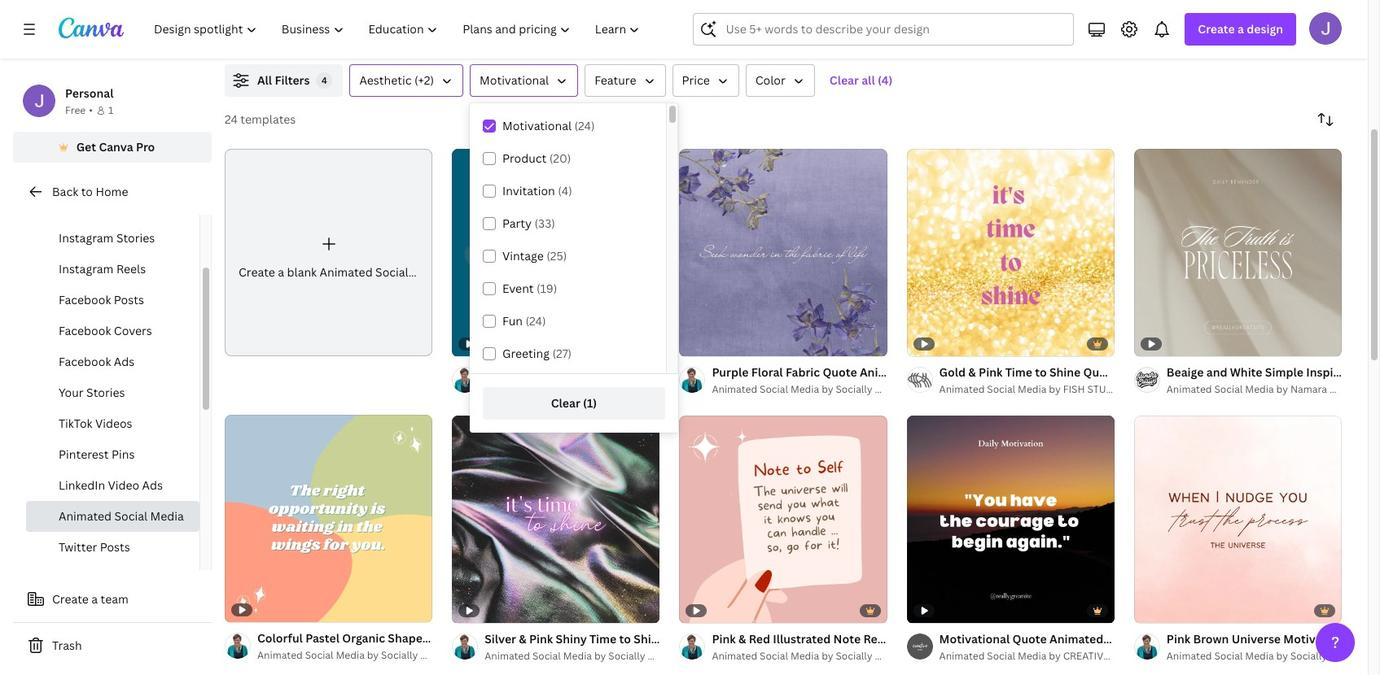 Task type: vqa. For each thing, say whether or not it's contained in the screenshot.
it.
no



Task type: locate. For each thing, give the bounding box(es) containing it.
aesthetic
[[360, 72, 412, 88]]

1 vertical spatial instagram
[[59, 230, 114, 246]]

create a blank animated social media
[[239, 264, 445, 280]]

0 vertical spatial pink
[[979, 365, 1003, 381]]

create left blank
[[239, 264, 275, 280]]

0 horizontal spatial clear
[[551, 396, 581, 411]]

&
[[969, 365, 976, 381], [519, 632, 527, 648]]

color
[[756, 72, 786, 88]]

motivational for motivational quote animated social media animated social media by creative man
[[940, 632, 1010, 648]]

0 horizontal spatial &
[[519, 632, 527, 648]]

1 horizontal spatial to
[[619, 632, 631, 648]]

facebook
[[59, 292, 111, 308], [59, 323, 111, 339], [59, 354, 111, 370]]

0 horizontal spatial (24)
[[526, 314, 546, 329]]

0 horizontal spatial pink
[[529, 632, 553, 648]]

1 vertical spatial time
[[590, 632, 617, 648]]

& inside "silver & pink shiny time to shine quote animated social media animated social media by socially sorted"
[[519, 632, 527, 648]]

a inside dropdown button
[[1238, 21, 1244, 37]]

1 vertical spatial clear
[[551, 396, 581, 411]]

facebook up facebook ads
[[59, 323, 111, 339]]

1 vertical spatial posts
[[114, 292, 144, 308]]

facebook posts link
[[26, 285, 200, 316]]

quote
[[823, 365, 857, 381], [1084, 365, 1118, 381], [668, 632, 702, 648], [1013, 632, 1047, 648]]

event (19)
[[503, 281, 557, 296]]

posts for facebook posts
[[114, 292, 144, 308]]

2 vertical spatial a
[[91, 592, 98, 608]]

by inside "silver & pink shiny time to shine quote animated social media animated social media by socially sorted"
[[595, 650, 606, 664]]

stories
[[116, 230, 155, 246], [86, 385, 125, 401]]

create a team
[[52, 592, 129, 608]]

Sort by button
[[1310, 103, 1342, 136]]

1 vertical spatial shine
[[634, 632, 665, 648]]

motivational inside motivational quote animated social media animated social media by creative man
[[940, 632, 1010, 648]]

man
[[1112, 650, 1135, 664]]

(20)
[[550, 151, 571, 166]]

instagram reels
[[59, 261, 146, 277]]

0 vertical spatial create
[[1198, 21, 1235, 37]]

clear (1) button
[[483, 388, 665, 420]]

by inside animated social media by namara creative link
[[1277, 383, 1288, 397]]

3 facebook from the top
[[59, 354, 111, 370]]

to
[[81, 184, 93, 200], [1035, 365, 1047, 381], [619, 632, 631, 648]]

clear inside 'button'
[[830, 72, 859, 88]]

studio
[[1088, 383, 1124, 397]]

create inside dropdown button
[[1198, 21, 1235, 37]]

by inside gold & pink time to shine quote animated social media animated social media by fish studio
[[1049, 383, 1061, 397]]

to up "animated social media by fish studio" link
[[1035, 365, 1047, 381]]

1 vertical spatial motivational
[[503, 118, 572, 134]]

0 vertical spatial motivational
[[480, 72, 549, 88]]

a left blank
[[278, 264, 284, 280]]

vintage
[[503, 248, 544, 264]]

sorted
[[648, 383, 680, 397], [875, 383, 907, 397], [420, 649, 452, 663], [648, 650, 680, 664], [875, 650, 907, 664], [1330, 650, 1362, 664]]

team
[[101, 592, 129, 608]]

0 horizontal spatial shine
[[634, 632, 665, 648]]

create for create a team
[[52, 592, 89, 608]]

1 horizontal spatial create
[[239, 264, 275, 280]]

facebook covers
[[59, 323, 152, 339]]

clear
[[830, 72, 859, 88], [551, 396, 581, 411]]

create left design
[[1198, 21, 1235, 37]]

time inside "silver & pink shiny time to shine quote animated social media animated social media by socially sorted"
[[590, 632, 617, 648]]

1 horizontal spatial shine
[[1050, 365, 1081, 381]]

fun
[[503, 314, 523, 329]]

facebook ads
[[59, 354, 135, 370]]

2 vertical spatial posts
[[100, 540, 130, 555]]

0 horizontal spatial create
[[52, 592, 89, 608]]

1 vertical spatial (4)
[[558, 183, 572, 199]]

stories up the "reels" at left top
[[116, 230, 155, 246]]

1 horizontal spatial clear
[[830, 72, 859, 88]]

0 horizontal spatial ads
[[114, 354, 135, 370]]

2 vertical spatial create
[[52, 592, 89, 608]]

posts down the "reels" at left top
[[114, 292, 144, 308]]

to right back
[[81, 184, 93, 200]]

2 vertical spatial to
[[619, 632, 631, 648]]

2 facebook from the top
[[59, 323, 111, 339]]

(33)
[[535, 216, 555, 231]]

animated social media by fish studio link
[[940, 382, 1124, 398]]

gold
[[940, 365, 966, 381]]

1 vertical spatial stories
[[86, 385, 125, 401]]

motivational up animated social media by creative man link
[[940, 632, 1010, 648]]

create
[[1198, 21, 1235, 37], [239, 264, 275, 280], [52, 592, 89, 608]]

0 vertical spatial (24)
[[575, 118, 595, 134]]

a for team
[[91, 592, 98, 608]]

shine right "shiny"
[[634, 632, 665, 648]]

sorted inside purple floral fabric quote animated social media graphic animated social media by socially sorted
[[875, 383, 907, 397]]

1 vertical spatial (24)
[[526, 314, 546, 329]]

animated social media
[[59, 509, 184, 525]]

create inside button
[[52, 592, 89, 608]]

quote inside motivational quote animated social media animated social media by creative man
[[1013, 632, 1047, 648]]

motivational inside button
[[480, 72, 549, 88]]

facebook for facebook posts
[[59, 292, 111, 308]]

& inside gold & pink time to shine quote animated social media animated social media by fish studio
[[969, 365, 976, 381]]

& right gold
[[969, 365, 976, 381]]

event
[[503, 281, 534, 296]]

animated social media by socially sorted
[[485, 383, 680, 397], [257, 649, 452, 663], [712, 650, 907, 664], [1167, 650, 1362, 664]]

jacob simon image
[[1310, 12, 1342, 45]]

animated social media by socially sorted link
[[485, 382, 680, 398], [712, 382, 907, 398], [257, 649, 452, 665], [485, 649, 680, 666], [712, 649, 907, 666], [1167, 649, 1362, 666]]

linkedin
[[59, 478, 105, 494]]

vintage (25)
[[503, 248, 567, 264]]

a
[[1238, 21, 1244, 37], [278, 264, 284, 280], [91, 592, 98, 608]]

1 vertical spatial a
[[278, 264, 284, 280]]

graphic
[[990, 365, 1033, 381]]

get
[[76, 139, 96, 155]]

creative
[[1330, 383, 1369, 397]]

top level navigation element
[[143, 13, 654, 46]]

socially
[[609, 383, 645, 397], [836, 383, 873, 397], [381, 649, 418, 663], [609, 650, 645, 664], [836, 650, 873, 664], [1291, 650, 1328, 664]]

pink for shiny
[[529, 632, 553, 648]]

(24) down feature
[[575, 118, 595, 134]]

pinterest pins
[[59, 447, 135, 463]]

a left design
[[1238, 21, 1244, 37]]

0 vertical spatial clear
[[830, 72, 859, 88]]

1 horizontal spatial a
[[278, 264, 284, 280]]

motivational for motivational (24)
[[503, 118, 572, 134]]

your stories
[[59, 385, 125, 401]]

a for design
[[1238, 21, 1244, 37]]

0 vertical spatial stories
[[116, 230, 155, 246]]

clear for clear all (4)
[[830, 72, 859, 88]]

instagram posts
[[59, 200, 147, 215]]

facebook posts
[[59, 292, 144, 308]]

socially inside "silver & pink shiny time to shine quote animated social media animated social media by socially sorted"
[[609, 650, 645, 664]]

clear left (1)
[[551, 396, 581, 411]]

pink left "shiny"
[[529, 632, 553, 648]]

2 horizontal spatial create
[[1198, 21, 1235, 37]]

2 vertical spatial instagram
[[59, 261, 114, 277]]

media
[[1141, 632, 1176, 648]]

1 horizontal spatial time
[[1006, 365, 1033, 381]]

1 facebook from the top
[[59, 292, 111, 308]]

ads down the covers
[[114, 354, 135, 370]]

price button
[[672, 64, 739, 97]]

stories down facebook ads link
[[86, 385, 125, 401]]

pink right gold
[[979, 365, 1003, 381]]

0 horizontal spatial a
[[91, 592, 98, 608]]

a inside button
[[91, 592, 98, 608]]

pink inside "silver & pink shiny time to shine quote animated social media animated social media by socially sorted"
[[529, 632, 553, 648]]

0 vertical spatial (4)
[[878, 72, 893, 88]]

create left team
[[52, 592, 89, 608]]

0 vertical spatial facebook
[[59, 292, 111, 308]]

1 vertical spatial create
[[239, 264, 275, 280]]

time up "animated social media by fish studio" link
[[1006, 365, 1033, 381]]

3 instagram from the top
[[59, 261, 114, 277]]

party (33)
[[503, 216, 555, 231]]

1 horizontal spatial (24)
[[575, 118, 595, 134]]

aesthetic (+2)
[[360, 72, 434, 88]]

fabric
[[786, 365, 820, 381]]

shine up the fish
[[1050, 365, 1081, 381]]

2 vertical spatial motivational
[[940, 632, 1010, 648]]

back
[[52, 184, 78, 200]]

(24) right the fun at the left of the page
[[526, 314, 546, 329]]

a left team
[[91, 592, 98, 608]]

0 vertical spatial instagram
[[59, 200, 114, 215]]

aesthetic (+2) button
[[350, 64, 463, 97]]

pink
[[979, 365, 1003, 381], [529, 632, 553, 648]]

4
[[322, 74, 327, 86]]

quote inside gold & pink time to shine quote animated social media animated social media by fish studio
[[1084, 365, 1118, 381]]

pink for time
[[979, 365, 1003, 381]]

1 vertical spatial ads
[[142, 478, 163, 494]]

0 vertical spatial &
[[969, 365, 976, 381]]

facebook up "your stories" at the bottom left of the page
[[59, 354, 111, 370]]

1 horizontal spatial pink
[[979, 365, 1003, 381]]

1 horizontal spatial (4)
[[878, 72, 893, 88]]

1 vertical spatial facebook
[[59, 323, 111, 339]]

0 horizontal spatial time
[[590, 632, 617, 648]]

all
[[257, 72, 272, 88]]

1 vertical spatial pink
[[529, 632, 553, 648]]

time right "shiny"
[[590, 632, 617, 648]]

motivational for motivational
[[480, 72, 549, 88]]

clear inside button
[[551, 396, 581, 411]]

clear left all
[[830, 72, 859, 88]]

2 instagram from the top
[[59, 230, 114, 246]]

ads right "video"
[[142, 478, 163, 494]]

your
[[59, 385, 84, 401]]

2 vertical spatial facebook
[[59, 354, 111, 370]]

social
[[1106, 632, 1139, 648]]

1 vertical spatial &
[[519, 632, 527, 648]]

(4) right all
[[878, 72, 893, 88]]

0 vertical spatial a
[[1238, 21, 1244, 37]]

to inside "silver & pink shiny time to shine quote animated social media animated social media by socially sorted"
[[619, 632, 631, 648]]

stories for your stories
[[86, 385, 125, 401]]

socially inside purple floral fabric quote animated social media graphic animated social media by socially sorted
[[836, 383, 873, 397]]

0 vertical spatial to
[[81, 184, 93, 200]]

motivational
[[480, 72, 549, 88], [503, 118, 572, 134], [940, 632, 1010, 648]]

animated social media by namara creative
[[1167, 383, 1369, 397]]

1 instagram from the top
[[59, 200, 114, 215]]

& for gold
[[969, 365, 976, 381]]

pins
[[112, 447, 135, 463]]

(4)
[[878, 72, 893, 88], [558, 183, 572, 199]]

namara
[[1291, 383, 1328, 397]]

pink inside gold & pink time to shine quote animated social media animated social media by fish studio
[[979, 365, 1003, 381]]

0 vertical spatial shine
[[1050, 365, 1081, 381]]

1 horizontal spatial &
[[969, 365, 976, 381]]

& right 'silver'
[[519, 632, 527, 648]]

0 vertical spatial time
[[1006, 365, 1033, 381]]

animated
[[320, 264, 373, 280], [860, 365, 914, 381], [1121, 365, 1175, 381], [485, 383, 530, 397], [712, 383, 758, 397], [940, 383, 985, 397], [1167, 383, 1212, 397], [59, 509, 112, 525], [705, 632, 759, 648], [1050, 632, 1104, 648], [257, 649, 303, 663], [485, 650, 530, 664], [712, 650, 758, 664], [940, 650, 985, 664], [1167, 650, 1212, 664]]

1 vertical spatial to
[[1035, 365, 1047, 381]]

tiktok videos link
[[26, 409, 200, 440]]

0 vertical spatial posts
[[116, 200, 147, 215]]

•
[[89, 103, 93, 117]]

instagram stories
[[59, 230, 155, 246]]

0 horizontal spatial to
[[81, 184, 93, 200]]

2 horizontal spatial to
[[1035, 365, 1047, 381]]

create a blank animated social media element
[[225, 149, 445, 357]]

2 horizontal spatial a
[[1238, 21, 1244, 37]]

invitation (4)
[[503, 183, 572, 199]]

shine
[[1050, 365, 1081, 381], [634, 632, 665, 648]]

media inside motivational quote animated social media animated social media by creative man
[[1018, 650, 1047, 664]]

posts up instagram stories link
[[116, 200, 147, 215]]

purple floral fabric quote animated social media graphic animated social media by socially sorted
[[712, 365, 1033, 397]]

design
[[1247, 21, 1284, 37]]

instagram inside "link"
[[59, 261, 114, 277]]

(19)
[[537, 281, 557, 296]]

clear (1)
[[551, 396, 597, 411]]

(1)
[[583, 396, 597, 411]]

your stories link
[[26, 378, 200, 409]]

to right "shiny"
[[619, 632, 631, 648]]

motivational up product (20)
[[503, 118, 572, 134]]

(4) down (20)
[[558, 183, 572, 199]]

1 horizontal spatial ads
[[142, 478, 163, 494]]

motivational up 'motivational (24)'
[[480, 72, 549, 88]]

None search field
[[693, 13, 1075, 46]]

posts down the animated social media
[[100, 540, 130, 555]]

facebook down instagram reels
[[59, 292, 111, 308]]



Task type: describe. For each thing, give the bounding box(es) containing it.
by inside motivational quote animated social media animated social media by creative man
[[1049, 650, 1061, 664]]

facebook covers link
[[26, 316, 200, 347]]

create for create a blank animated social media
[[239, 264, 275, 280]]

to inside gold & pink time to shine quote animated social media animated social media by fish studio
[[1035, 365, 1047, 381]]

& for silver
[[519, 632, 527, 648]]

to inside "link"
[[81, 184, 93, 200]]

create for create a design
[[1198, 21, 1235, 37]]

4 filter options selected element
[[316, 72, 333, 89]]

all filters
[[257, 72, 310, 88]]

all
[[862, 72, 875, 88]]

create a design
[[1198, 21, 1284, 37]]

shiny
[[556, 632, 587, 648]]

floral
[[751, 365, 783, 381]]

clear all (4) button
[[822, 64, 901, 97]]

quote inside "silver & pink shiny time to shine quote animated social media animated social media by socially sorted"
[[668, 632, 702, 648]]

gold & pink time to shine quote animated social media animated social media by fish studio
[[940, 365, 1248, 397]]

motivational button
[[470, 64, 578, 97]]

purple
[[712, 365, 749, 381]]

videos
[[95, 416, 132, 432]]

(4) inside 'button'
[[878, 72, 893, 88]]

create a team button
[[13, 584, 212, 617]]

(+2)
[[415, 72, 434, 88]]

personal
[[65, 86, 114, 101]]

twitter posts link
[[26, 533, 200, 564]]

covers
[[114, 323, 152, 339]]

silver
[[485, 632, 516, 648]]

home
[[96, 184, 128, 200]]

twitter posts
[[59, 540, 130, 555]]

invitation
[[503, 183, 555, 199]]

shine inside gold & pink time to shine quote animated social media animated social media by fish studio
[[1050, 365, 1081, 381]]

sorted inside "silver & pink shiny time to shine quote animated social media animated social media by socially sorted"
[[648, 650, 680, 664]]

facebook for facebook covers
[[59, 323, 111, 339]]

pro
[[136, 139, 155, 155]]

tiktok videos
[[59, 416, 132, 432]]

blank
[[287, 264, 317, 280]]

0 vertical spatial ads
[[114, 354, 135, 370]]

stories for instagram stories
[[116, 230, 155, 246]]

instagram for instagram posts
[[59, 200, 114, 215]]

video
[[108, 478, 139, 494]]

free
[[65, 103, 86, 117]]

instagram for instagram reels
[[59, 261, 114, 277]]

shine inside "silver & pink shiny time to shine quote animated social media animated social media by socially sorted"
[[634, 632, 665, 648]]

animated social media by namara creative link
[[1167, 382, 1369, 398]]

purple floral fabric quote animated social media graphic link
[[712, 364, 1033, 382]]

linkedin video ads link
[[26, 471, 200, 502]]

product
[[503, 151, 547, 166]]

posts for twitter posts
[[100, 540, 130, 555]]

time inside gold & pink time to shine quote animated social media animated social media by fish studio
[[1006, 365, 1033, 381]]

trash link
[[13, 630, 212, 663]]

motivational (24)
[[503, 118, 595, 134]]

social inside motivational quote animated social media animated social media by creative man
[[987, 650, 1016, 664]]

animated social media templates image
[[995, 0, 1342, 45]]

trash
[[52, 639, 82, 654]]

motivational quote animated social media animated social media by creative man
[[940, 632, 1176, 664]]

create a blank animated social media link
[[225, 149, 445, 357]]

party
[[503, 216, 532, 231]]

facebook for facebook ads
[[59, 354, 111, 370]]

filters
[[275, 72, 310, 88]]

price
[[682, 72, 710, 88]]

instagram stories link
[[26, 223, 200, 254]]

clear all (4)
[[830, 72, 893, 88]]

pink brown universe motivational quote animated social media image
[[1134, 416, 1342, 624]]

canva
[[99, 139, 133, 155]]

Search search field
[[726, 14, 1064, 45]]

feature
[[595, 72, 637, 88]]

(24) for motivational (24)
[[575, 118, 595, 134]]

(24) for fun (24)
[[526, 314, 546, 329]]

twitter
[[59, 540, 97, 555]]

greeting (27)
[[503, 346, 572, 362]]

clear for clear (1)
[[551, 396, 581, 411]]

linkedin video ads
[[59, 478, 163, 494]]

by inside purple floral fabric quote animated social media graphic animated social media by socially sorted
[[822, 383, 834, 397]]

gold & pink time to shine quote animated social media link
[[940, 364, 1248, 382]]

fun (24)
[[503, 314, 546, 329]]

silver & pink shiny time to shine quote animated social media animated social media by socially sorted
[[485, 632, 832, 664]]

instagram reels link
[[26, 254, 200, 285]]

product (20)
[[503, 151, 571, 166]]

back to home link
[[13, 176, 212, 209]]

posts for instagram posts
[[116, 200, 147, 215]]

(27)
[[553, 346, 572, 362]]

silver & pink shiny time to shine quote animated social media link
[[485, 632, 832, 649]]

tiktok
[[59, 416, 93, 432]]

quote inside purple floral fabric quote animated social media graphic animated social media by socially sorted
[[823, 365, 857, 381]]

purple floral fabric quote animated social media graphic image
[[680, 149, 887, 357]]

(25)
[[547, 248, 567, 264]]

fish
[[1063, 383, 1085, 397]]

a for blank
[[278, 264, 284, 280]]

instagram for instagram stories
[[59, 230, 114, 246]]

instagram posts link
[[26, 192, 200, 223]]

creative
[[1063, 650, 1110, 664]]

color button
[[746, 64, 815, 97]]

motivational quote animated social media link
[[940, 632, 1176, 649]]

templates
[[241, 112, 296, 127]]

0 horizontal spatial (4)
[[558, 183, 572, 199]]

free •
[[65, 103, 93, 117]]

facebook ads link
[[26, 347, 200, 378]]

pinterest
[[59, 447, 109, 463]]

reels
[[116, 261, 146, 277]]



